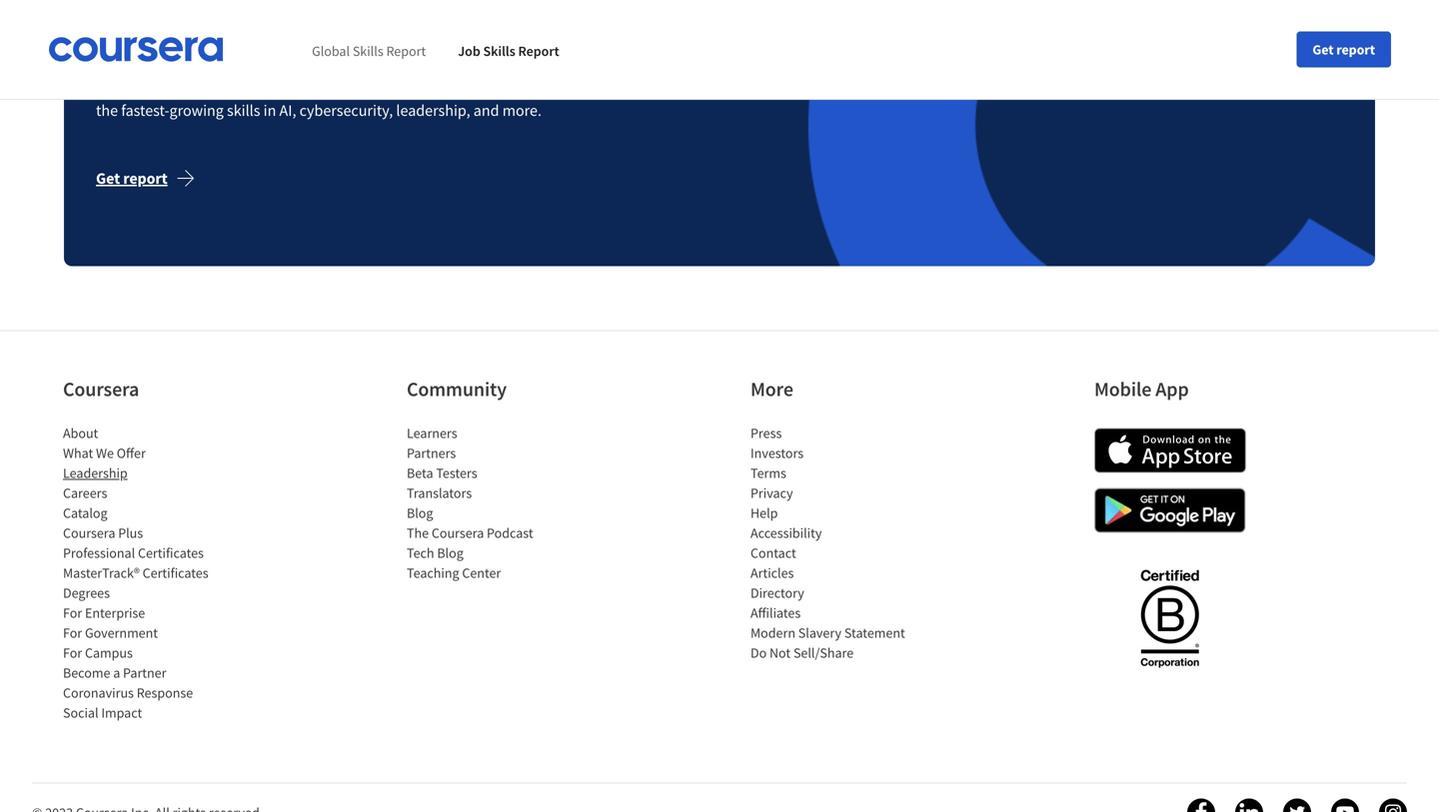 Task type: describe. For each thing, give the bounding box(es) containing it.
community
[[407, 377, 507, 402]]

1 vertical spatial the
[[287, 77, 309, 97]]

the coursera podcast link
[[407, 525, 534, 543]]

list for coursera
[[63, 424, 233, 724]]

1 for from the top
[[63, 605, 82, 623]]

offer
[[117, 445, 146, 463]]

modern
[[751, 625, 796, 643]]

learners link
[[407, 425, 458, 443]]

careers link
[[63, 485, 107, 503]]

affiliates link
[[751, 605, 801, 623]]

investors link
[[751, 445, 804, 463]]

modern slavery statement link
[[751, 625, 906, 643]]

3 for from the top
[[63, 645, 82, 663]]

partners
[[407, 445, 456, 463]]

get for get report button to the top
[[1313, 40, 1334, 58]]

1 vertical spatial get report button
[[96, 155, 212, 203]]

coursera youtube image
[[1332, 800, 1360, 813]]

full
[[293, 0, 338, 15]]

job inside "download the full 2024 job skills report"
[[416, 0, 467, 15]]

help link
[[751, 505, 778, 523]]

affiliates
[[751, 605, 801, 623]]

beta testers link
[[407, 465, 478, 483]]

social impact link
[[63, 705, 142, 723]]

make informed decisions for the future of your institution with insights into the fastest-growing skills in ai, cybersecurity, leadership, and more.
[[96, 77, 593, 121]]

report for global skills report
[[386, 42, 426, 60]]

coursera logo image
[[48, 37, 224, 62]]

global skills report link
[[312, 42, 426, 60]]

help
[[751, 505, 778, 523]]

campus
[[85, 645, 133, 663]]

download the full 2024 job skills report
[[96, 0, 546, 47]]

job skills report
[[458, 42, 560, 60]]

make
[[96, 77, 131, 97]]

job skills report link
[[458, 42, 560, 60]]

enterprise
[[85, 605, 145, 623]]

privacy
[[751, 485, 794, 503]]

0 horizontal spatial the
[[96, 101, 118, 121]]

what
[[63, 445, 93, 463]]

skills for job skills report
[[483, 42, 516, 60]]

for enterprise link
[[63, 605, 145, 623]]

coursera for about what we offer leadership careers catalog coursera plus professional certificates mastertrack® certificates degrees for enterprise for government for campus become a partner coronavirus response social impact
[[63, 525, 115, 543]]

0 horizontal spatial blog
[[407, 505, 433, 523]]

statement
[[845, 625, 906, 643]]

contact link
[[751, 545, 797, 563]]

mobile
[[1095, 377, 1152, 402]]

translators
[[407, 485, 472, 503]]

institution
[[406, 77, 476, 97]]

teaching center link
[[407, 565, 501, 583]]

skills
[[227, 101, 260, 121]]

get it on google play image
[[1095, 489, 1247, 534]]

global skills report
[[312, 42, 426, 60]]

partner
[[123, 665, 166, 683]]

blog link
[[407, 505, 433, 523]]

global
[[312, 42, 350, 60]]

what we offer link
[[63, 445, 146, 463]]

degrees
[[63, 585, 110, 603]]

learners
[[407, 425, 458, 443]]

center
[[462, 565, 501, 583]]

ai,
[[280, 101, 296, 121]]

in
[[264, 101, 276, 121]]

articles link
[[751, 565, 794, 583]]

partners link
[[407, 445, 456, 463]]

future
[[312, 77, 353, 97]]

the
[[407, 525, 429, 543]]

social
[[63, 705, 99, 723]]

about
[[63, 425, 98, 443]]

terms
[[751, 465, 787, 483]]

of
[[356, 77, 370, 97]]

podcast
[[487, 525, 534, 543]]

app
[[1156, 377, 1190, 402]]

press investors terms privacy help accessibility contact articles directory affiliates modern slavery statement do not sell/share
[[751, 425, 906, 663]]

become a partner link
[[63, 665, 166, 683]]

teaching
[[407, 565, 460, 583]]

sell/share
[[794, 645, 854, 663]]

directory
[[751, 585, 805, 603]]

skills for global skills report
[[353, 42, 384, 60]]

for
[[265, 77, 284, 97]]

list for more
[[751, 424, 921, 664]]

1 vertical spatial certificates
[[143, 565, 209, 583]]

0 vertical spatial get report button
[[1297, 31, 1392, 67]]

coursera linkedin image
[[1236, 800, 1264, 813]]

your
[[373, 77, 403, 97]]

tech blog link
[[407, 545, 464, 563]]

2024
[[344, 0, 409, 15]]



Task type: locate. For each thing, give the bounding box(es) containing it.
logo of certified b corporation image
[[1129, 559, 1211, 679]]

1 horizontal spatial report
[[386, 42, 426, 60]]

certificates
[[138, 545, 204, 563], [143, 565, 209, 583]]

0 horizontal spatial list
[[63, 424, 233, 724]]

testers
[[436, 465, 478, 483]]

the right for at the left
[[287, 77, 309, 97]]

1 horizontal spatial blog
[[437, 545, 464, 563]]

into
[[567, 77, 593, 97]]

mastertrack® certificates link
[[63, 565, 209, 583]]

mobile app
[[1095, 377, 1190, 402]]

government
[[85, 625, 158, 643]]

beta
[[407, 465, 434, 483]]

1 horizontal spatial get
[[1313, 40, 1334, 58]]

2 horizontal spatial list
[[751, 424, 921, 664]]

the left full
[[241, 0, 286, 15]]

1 horizontal spatial list
[[407, 424, 577, 584]]

with
[[479, 77, 508, 97]]

plus
[[118, 525, 143, 543]]

for campus link
[[63, 645, 133, 663]]

coursera down catalog link
[[63, 525, 115, 543]]

1 horizontal spatial get report
[[1313, 40, 1376, 58]]

more
[[751, 377, 794, 402]]

catalog link
[[63, 505, 108, 523]]

we
[[96, 445, 114, 463]]

skills
[[473, 0, 546, 15], [353, 42, 384, 60], [483, 42, 516, 60]]

1 horizontal spatial the
[[241, 0, 286, 15]]

1 horizontal spatial get report button
[[1297, 31, 1392, 67]]

leadership link
[[63, 465, 128, 483]]

get
[[1313, 40, 1334, 58], [96, 169, 120, 189]]

report up informed at the top left
[[96, 7, 189, 47]]

degrees link
[[63, 585, 110, 603]]

0 vertical spatial for
[[63, 605, 82, 623]]

coursera up the tech blog link
[[432, 525, 484, 543]]

for down degrees "link"
[[63, 605, 82, 623]]

0 horizontal spatial get report
[[96, 169, 168, 189]]

contact
[[751, 545, 797, 563]]

report up insights
[[518, 42, 560, 60]]

press link
[[751, 425, 782, 443]]

articles
[[751, 565, 794, 583]]

0 vertical spatial the
[[241, 0, 286, 15]]

0 horizontal spatial get report button
[[96, 155, 212, 203]]

skills up with
[[483, 42, 516, 60]]

1 vertical spatial blog
[[437, 545, 464, 563]]

coursera instagram image
[[1380, 800, 1408, 813]]

coronavirus response link
[[63, 685, 193, 703]]

slavery
[[799, 625, 842, 643]]

the inside "download the full 2024 job skills report"
[[241, 0, 286, 15]]

about what we offer leadership careers catalog coursera plus professional certificates mastertrack® certificates degrees for enterprise for government for campus become a partner coronavirus response social impact
[[63, 425, 209, 723]]

list containing learners
[[407, 424, 577, 584]]

get report
[[1313, 40, 1376, 58], [96, 169, 168, 189]]

coursera inside learners partners beta testers translators blog the coursera podcast tech blog teaching center
[[432, 525, 484, 543]]

2 horizontal spatial the
[[287, 77, 309, 97]]

certificates down professional certificates link
[[143, 565, 209, 583]]

press
[[751, 425, 782, 443]]

accessibility
[[751, 525, 822, 543]]

0 vertical spatial certificates
[[138, 545, 204, 563]]

list containing about
[[63, 424, 233, 724]]

report for the bottommost get report button
[[123, 169, 168, 189]]

report
[[96, 7, 189, 47], [386, 42, 426, 60], [518, 42, 560, 60]]

0 vertical spatial get
[[1313, 40, 1334, 58]]

careers
[[63, 485, 107, 503]]

the down make
[[96, 101, 118, 121]]

0 vertical spatial get report
[[1313, 40, 1376, 58]]

investors
[[751, 445, 804, 463]]

list for community
[[407, 424, 577, 584]]

get report button
[[1297, 31, 1392, 67], [96, 155, 212, 203]]

list containing press
[[751, 424, 921, 664]]

coursera for learners partners beta testers translators blog the coursera podcast tech blog teaching center
[[432, 525, 484, 543]]

blog up the
[[407, 505, 433, 523]]

leadership
[[63, 465, 128, 483]]

0 horizontal spatial get
[[96, 169, 120, 189]]

report for get report button to the top
[[1337, 40, 1376, 58]]

a
[[113, 665, 120, 683]]

2 vertical spatial for
[[63, 645, 82, 663]]

download on the app store image
[[1095, 429, 1247, 474]]

privacy link
[[751, 485, 794, 503]]

report inside "download the full 2024 job skills report"
[[96, 7, 189, 47]]

professional
[[63, 545, 135, 563]]

2 for from the top
[[63, 625, 82, 643]]

impact
[[101, 705, 142, 723]]

1 vertical spatial report
[[123, 169, 168, 189]]

1 vertical spatial get
[[96, 169, 120, 189]]

coursera plus link
[[63, 525, 143, 543]]

job up with
[[458, 42, 481, 60]]

response
[[137, 685, 193, 703]]

1 horizontal spatial report
[[1337, 40, 1376, 58]]

professional certificates link
[[63, 545, 204, 563]]

download
[[96, 0, 235, 15]]

tech
[[407, 545, 435, 563]]

1 vertical spatial for
[[63, 625, 82, 643]]

blog up teaching center link
[[437, 545, 464, 563]]

report
[[1337, 40, 1376, 58], [123, 169, 168, 189]]

translators link
[[407, 485, 472, 503]]

skills inside "download the full 2024 job skills report"
[[473, 0, 546, 15]]

1 list from the left
[[63, 424, 233, 724]]

certificates up mastertrack® certificates "link" on the bottom
[[138, 545, 204, 563]]

do
[[751, 645, 767, 663]]

get report for get report button to the top
[[1313, 40, 1376, 58]]

1 vertical spatial job
[[458, 42, 481, 60]]

decisions
[[199, 77, 262, 97]]

0 vertical spatial job
[[416, 0, 467, 15]]

get report for the bottommost get report button
[[96, 169, 168, 189]]

0 vertical spatial report
[[1337, 40, 1376, 58]]

0 vertical spatial blog
[[407, 505, 433, 523]]

insights
[[512, 77, 564, 97]]

2 vertical spatial the
[[96, 101, 118, 121]]

0 horizontal spatial report
[[123, 169, 168, 189]]

list
[[63, 424, 233, 724], [407, 424, 577, 584], [751, 424, 921, 664]]

skills up the job skills report link
[[473, 0, 546, 15]]

more.
[[503, 101, 542, 121]]

skills up of
[[353, 42, 384, 60]]

3 list from the left
[[751, 424, 921, 664]]

accessibility link
[[751, 525, 822, 543]]

coursera
[[63, 377, 139, 402], [63, 525, 115, 543], [432, 525, 484, 543]]

coronavirus
[[63, 685, 134, 703]]

mastertrack®
[[63, 565, 140, 583]]

get for the bottommost get report button
[[96, 169, 120, 189]]

1 vertical spatial get report
[[96, 169, 168, 189]]

learners partners beta testers translators blog the coursera podcast tech blog teaching center
[[407, 425, 534, 583]]

report for job skills report
[[518, 42, 560, 60]]

catalog
[[63, 505, 108, 523]]

do not sell/share link
[[751, 645, 854, 663]]

cybersecurity,
[[300, 101, 393, 121]]

for up the become
[[63, 645, 82, 663]]

report up "your"
[[386, 42, 426, 60]]

0 horizontal spatial report
[[96, 7, 189, 47]]

fastest-
[[121, 101, 170, 121]]

the
[[241, 0, 286, 15], [287, 77, 309, 97], [96, 101, 118, 121]]

directory link
[[751, 585, 805, 603]]

for government link
[[63, 625, 158, 643]]

for up "for campus" "link"
[[63, 625, 82, 643]]

coursera facebook image
[[1188, 800, 1216, 813]]

coursera up about link
[[63, 377, 139, 402]]

coursera inside about what we offer leadership careers catalog coursera plus professional certificates mastertrack® certificates degrees for enterprise for government for campus become a partner coronavirus response social impact
[[63, 525, 115, 543]]

leadership,
[[396, 101, 471, 121]]

job
[[416, 0, 467, 15], [458, 42, 481, 60]]

job right 2024
[[416, 0, 467, 15]]

2 list from the left
[[407, 424, 577, 584]]

2 horizontal spatial report
[[518, 42, 560, 60]]

coursera twitter image
[[1284, 800, 1312, 813]]

and
[[474, 101, 499, 121]]



Task type: vqa. For each thing, say whether or not it's contained in the screenshot.
"For Enterprise" LINK
yes



